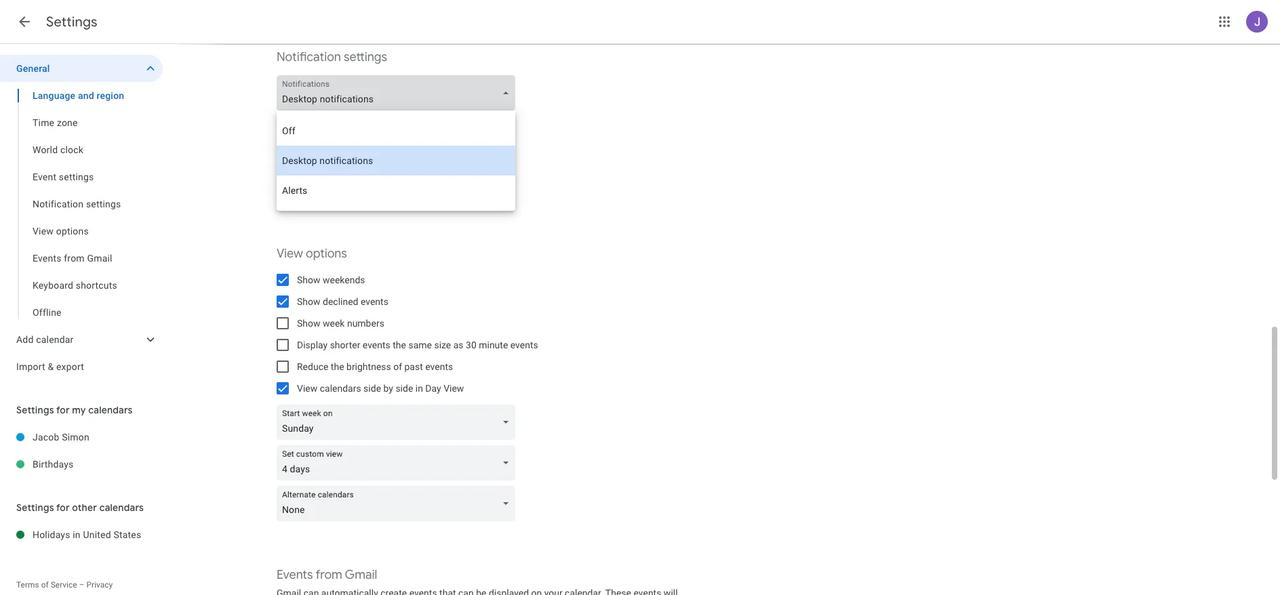 Task type: locate. For each thing, give the bounding box(es) containing it.
settings up the "jacob"
[[16, 404, 54, 416]]

events down 'size'
[[425, 361, 453, 372]]

events
[[361, 296, 388, 307], [363, 340, 390, 351], [510, 340, 538, 351], [425, 361, 453, 372]]

time zone
[[33, 117, 78, 128]]

birthdays
[[33, 459, 74, 470]]

calendars for settings for other calendars
[[99, 502, 144, 514]]

notification settings
[[277, 49, 387, 65], [33, 199, 121, 210]]

tree
[[0, 55, 163, 380]]

display shorter events the same size as 30 minute events
[[297, 340, 538, 351]]

1 vertical spatial events from gmail
[[277, 567, 377, 583]]

view options up show weekends
[[277, 246, 347, 262]]

0 horizontal spatial notification settings
[[33, 199, 121, 210]]

week
[[323, 318, 345, 329]]

view options down event settings
[[33, 226, 89, 237]]

2 vertical spatial calendars
[[99, 502, 144, 514]]

i
[[368, 184, 371, 195]]

1 vertical spatial the
[[331, 361, 344, 372]]

view options
[[33, 226, 89, 237], [277, 246, 347, 262]]

the
[[393, 340, 406, 351], [331, 361, 344, 372]]

show week numbers
[[297, 318, 384, 329]]

0 horizontal spatial view options
[[33, 226, 89, 237]]

side right by
[[396, 383, 413, 394]]

birthdays tree item
[[0, 451, 163, 478]]

notify me only if i have responded "yes" or "maybe"
[[297, 184, 511, 195]]

"maybe"
[[477, 184, 511, 195]]

numbers
[[347, 318, 384, 329]]

settings
[[344, 49, 387, 65], [59, 172, 94, 182], [86, 199, 121, 210]]

in left united
[[73, 530, 81, 540]]

view down the event
[[33, 226, 54, 237]]

gmail inside "group"
[[87, 253, 112, 264]]

0 vertical spatial events from gmail
[[33, 253, 112, 264]]

0 vertical spatial view options
[[33, 226, 89, 237]]

calendars down reduce
[[320, 383, 361, 394]]

0 horizontal spatial in
[[73, 530, 81, 540]]

show down show weekends
[[297, 296, 320, 307]]

or
[[466, 184, 475, 195]]

1 vertical spatial in
[[73, 530, 81, 540]]

jacob simon
[[33, 432, 89, 443]]

keyboard shortcuts
[[33, 280, 117, 291]]

settings right go back image
[[46, 14, 97, 31]]

holidays in united states link
[[33, 521, 163, 549]]

0 vertical spatial in
[[415, 383, 423, 394]]

events from gmail
[[33, 253, 112, 264], [277, 567, 377, 583]]

0 vertical spatial notification
[[277, 49, 341, 65]]

other
[[72, 502, 97, 514]]

2 vertical spatial settings
[[86, 199, 121, 210]]

event settings
[[33, 172, 94, 182]]

0 vertical spatial events
[[33, 253, 61, 264]]

minute
[[479, 340, 508, 351]]

service
[[51, 580, 77, 590]]

play
[[297, 162, 315, 173]]

0 horizontal spatial options
[[56, 226, 89, 237]]

side left by
[[363, 383, 381, 394]]

1 show from the top
[[297, 275, 320, 285]]

0 vertical spatial show
[[297, 275, 320, 285]]

1 for from the top
[[56, 404, 70, 416]]

of
[[393, 361, 402, 372], [41, 580, 49, 590]]

1 horizontal spatial in
[[415, 383, 423, 394]]

events from gmail inside tree
[[33, 253, 112, 264]]

in
[[415, 383, 423, 394], [73, 530, 81, 540]]

0 horizontal spatial notification
[[33, 199, 84, 210]]

0 vertical spatial calendars
[[320, 383, 361, 394]]

settings for settings
[[46, 14, 97, 31]]

for for other
[[56, 502, 70, 514]]

show for show declined events
[[297, 296, 320, 307]]

settings
[[46, 14, 97, 31], [16, 404, 54, 416], [16, 502, 54, 514]]

1 horizontal spatial the
[[393, 340, 406, 351]]

settings up holidays in the bottom left of the page
[[16, 502, 54, 514]]

1 vertical spatial notification
[[33, 199, 84, 210]]

calendars up states
[[99, 502, 144, 514]]

"yes"
[[442, 184, 464, 195]]

1 vertical spatial from
[[316, 567, 342, 583]]

same
[[408, 340, 432, 351]]

go back image
[[16, 14, 33, 30]]

0 horizontal spatial gmail
[[87, 253, 112, 264]]

the left same
[[393, 340, 406, 351]]

options up the keyboard shortcuts
[[56, 226, 89, 237]]

None field
[[277, 75, 521, 111], [277, 405, 521, 440], [277, 445, 521, 481], [277, 486, 521, 521], [277, 75, 521, 111], [277, 405, 521, 440], [277, 445, 521, 481], [277, 486, 521, 521]]

time
[[33, 117, 54, 128]]

calendars right my
[[88, 404, 133, 416]]

calendars for settings for my calendars
[[88, 404, 133, 416]]

0 vertical spatial options
[[56, 226, 89, 237]]

holidays
[[33, 530, 70, 540]]

general tree item
[[0, 55, 163, 82]]

in inside tree item
[[73, 530, 81, 540]]

0 vertical spatial for
[[56, 404, 70, 416]]

show
[[297, 275, 320, 285], [297, 296, 320, 307], [297, 318, 320, 329]]

1 horizontal spatial notification
[[277, 49, 341, 65]]

1 horizontal spatial events
[[277, 567, 313, 583]]

and
[[78, 90, 94, 101]]

from
[[64, 253, 85, 264], [316, 567, 342, 583]]

0 horizontal spatial events
[[33, 253, 61, 264]]

terms of service – privacy
[[16, 580, 113, 590]]

keyboard
[[33, 280, 73, 291]]

2 vertical spatial show
[[297, 318, 320, 329]]

past
[[404, 361, 423, 372]]

1 vertical spatial settings
[[16, 404, 54, 416]]

1 vertical spatial view options
[[277, 246, 347, 262]]

states
[[114, 530, 141, 540]]

add
[[16, 334, 34, 345]]

language
[[33, 90, 75, 101]]

show left weekends
[[297, 275, 320, 285]]

privacy link
[[86, 580, 113, 590]]

0 horizontal spatial side
[[363, 383, 381, 394]]

gmail
[[87, 253, 112, 264], [345, 567, 377, 583]]

1 vertical spatial show
[[297, 296, 320, 307]]

of left past
[[393, 361, 402, 372]]

world
[[33, 144, 58, 155]]

add calendar
[[16, 334, 74, 345]]

responded
[[395, 184, 440, 195]]

for left my
[[56, 404, 70, 416]]

1 horizontal spatial from
[[316, 567, 342, 583]]

event
[[33, 172, 56, 182]]

1 horizontal spatial gmail
[[345, 567, 377, 583]]

0 vertical spatial settings
[[46, 14, 97, 31]]

1 vertical spatial of
[[41, 580, 49, 590]]

2 vertical spatial settings
[[16, 502, 54, 514]]

for
[[56, 404, 70, 416], [56, 502, 70, 514]]

events right minute
[[510, 340, 538, 351]]

&
[[48, 361, 54, 372]]

view calendars side by side in day view
[[297, 383, 464, 394]]

2 for from the top
[[56, 502, 70, 514]]

language and region
[[33, 90, 124, 101]]

–
[[79, 580, 84, 590]]

1 vertical spatial notification settings
[[33, 199, 121, 210]]

1 vertical spatial calendars
[[88, 404, 133, 416]]

tree containing general
[[0, 55, 163, 380]]

2 show from the top
[[297, 296, 320, 307]]

events
[[33, 253, 61, 264], [277, 567, 313, 583]]

show declined events
[[297, 296, 388, 307]]

notifications list box
[[277, 111, 515, 211]]

zone
[[57, 117, 78, 128]]

offline
[[33, 307, 61, 318]]

show up "display"
[[297, 318, 320, 329]]

display
[[297, 340, 328, 351]]

view
[[33, 226, 54, 237], [277, 246, 303, 262], [297, 383, 317, 394], [444, 383, 464, 394]]

3 show from the top
[[297, 318, 320, 329]]

general
[[16, 63, 50, 74]]

options up show weekends
[[306, 246, 347, 262]]

have
[[373, 184, 393, 195]]

show weekends
[[297, 275, 365, 285]]

1 vertical spatial gmail
[[345, 567, 377, 583]]

in left the day
[[415, 383, 423, 394]]

as
[[453, 340, 463, 351]]

0 vertical spatial from
[[64, 253, 85, 264]]

of right terms
[[41, 580, 49, 590]]

side
[[363, 383, 381, 394], [396, 383, 413, 394]]

group
[[0, 82, 163, 326]]

1 side from the left
[[363, 383, 381, 394]]

0 horizontal spatial of
[[41, 580, 49, 590]]

0 vertical spatial notification settings
[[277, 49, 387, 65]]

calendars
[[320, 383, 361, 394], [88, 404, 133, 416], [99, 502, 144, 514]]

jacob simon tree item
[[0, 424, 163, 451]]

view up show weekends
[[277, 246, 303, 262]]

my
[[72, 404, 86, 416]]

alerts option
[[277, 176, 515, 205]]

0 vertical spatial gmail
[[87, 253, 112, 264]]

1 horizontal spatial options
[[306, 246, 347, 262]]

1 horizontal spatial side
[[396, 383, 413, 394]]

0 horizontal spatial events from gmail
[[33, 253, 112, 264]]

show for show week numbers
[[297, 318, 320, 329]]

for left other
[[56, 502, 70, 514]]

only
[[340, 184, 358, 195]]

1 horizontal spatial of
[[393, 361, 402, 372]]

options
[[56, 226, 89, 237], [306, 246, 347, 262]]

notification
[[277, 49, 341, 65], [33, 199, 84, 210]]

settings for settings for other calendars
[[16, 502, 54, 514]]

1 vertical spatial for
[[56, 502, 70, 514]]

the down shorter
[[331, 361, 344, 372]]

1 horizontal spatial events from gmail
[[277, 567, 377, 583]]



Task type: describe. For each thing, give the bounding box(es) containing it.
birthdays link
[[33, 451, 163, 478]]

1 vertical spatial settings
[[59, 172, 94, 182]]

united
[[83, 530, 111, 540]]

declined
[[323, 296, 358, 307]]

group containing language and region
[[0, 82, 163, 326]]

settings for my calendars tree
[[0, 424, 163, 478]]

import & export
[[16, 361, 84, 372]]

0 horizontal spatial the
[[331, 361, 344, 372]]

weekends
[[323, 275, 365, 285]]

events inside "group"
[[33, 253, 61, 264]]

events up reduce the brightness of past events
[[363, 340, 390, 351]]

2 side from the left
[[396, 383, 413, 394]]

settings heading
[[46, 14, 97, 31]]

settings for other calendars
[[16, 502, 144, 514]]

notify
[[297, 184, 322, 195]]

day
[[425, 383, 441, 394]]

desktop notifications option
[[277, 146, 515, 176]]

notification
[[317, 162, 365, 173]]

export
[[56, 361, 84, 372]]

region
[[97, 90, 124, 101]]

events up the 'numbers'
[[361, 296, 388, 307]]

for for my
[[56, 404, 70, 416]]

world clock
[[33, 144, 83, 155]]

0 vertical spatial of
[[393, 361, 402, 372]]

30
[[466, 340, 476, 351]]

0 horizontal spatial from
[[64, 253, 85, 264]]

sounds
[[367, 162, 398, 173]]

settings for my calendars
[[16, 404, 133, 416]]

0 vertical spatial the
[[393, 340, 406, 351]]

holidays in united states
[[33, 530, 141, 540]]

1 horizontal spatial notification settings
[[277, 49, 387, 65]]

shorter
[[330, 340, 360, 351]]

notification settings inside "group"
[[33, 199, 121, 210]]

size
[[434, 340, 451, 351]]

calendar
[[36, 334, 74, 345]]

clock
[[60, 144, 83, 155]]

simon
[[62, 432, 89, 443]]

settings for settings for my calendars
[[16, 404, 54, 416]]

holidays in united states tree item
[[0, 521, 163, 549]]

reduce the brightness of past events
[[297, 361, 453, 372]]

1 horizontal spatial view options
[[277, 246, 347, 262]]

1 vertical spatial options
[[306, 246, 347, 262]]

play notification sounds
[[297, 162, 398, 173]]

terms of service link
[[16, 580, 77, 590]]

1 vertical spatial events
[[277, 567, 313, 583]]

shortcuts
[[76, 280, 117, 291]]

privacy
[[86, 580, 113, 590]]

show for show weekends
[[297, 275, 320, 285]]

view right the day
[[444, 383, 464, 394]]

brightness
[[346, 361, 391, 372]]

off option
[[277, 116, 515, 146]]

if
[[360, 184, 366, 195]]

by
[[383, 383, 393, 394]]

reduce
[[297, 361, 328, 372]]

import
[[16, 361, 45, 372]]

jacob
[[33, 432, 59, 443]]

view down reduce
[[297, 383, 317, 394]]

me
[[325, 184, 338, 195]]

terms
[[16, 580, 39, 590]]

0 vertical spatial settings
[[344, 49, 387, 65]]



Task type: vqa. For each thing, say whether or not it's contained in the screenshot.
left from
yes



